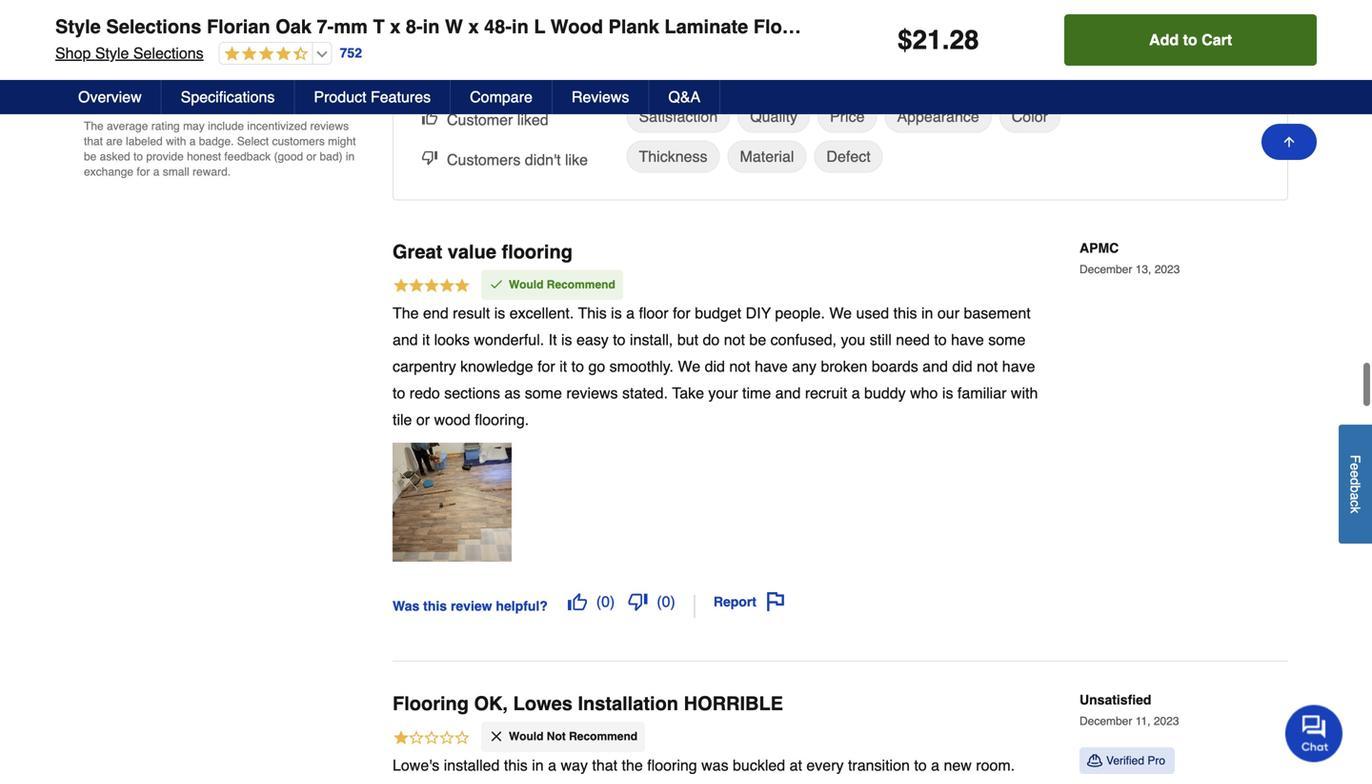 Task type: vqa. For each thing, say whether or not it's contained in the screenshot.
"orders" to the left
no



Task type: locate. For each thing, give the bounding box(es) containing it.
reviews inside the end result is excellent. this is a floor for budget diy people. we used this in our basement and it looks wonderful. it is easy to install, but do not be confused, you still need to have some carpentry knowledge for it to go smoothly. we did not have any broken boards and did not have to redo sections as some reviews stated. take your time and recruit a buddy who is familiar with tile or wood flooring.
[[566, 396, 618, 414]]

1 vertical spatial 2023
[[1154, 727, 1179, 740]]

0 vertical spatial or
[[306, 161, 316, 175]]

do
[[703, 343, 720, 360]]

$
[[898, 25, 912, 55]]

1 horizontal spatial reviews
[[566, 396, 618, 414]]

1 vertical spatial the
[[393, 316, 419, 334]]

sentiment
[[488, 78, 562, 96]]

) right thumb up image
[[610, 605, 615, 622]]

0 horizontal spatial 0
[[601, 605, 610, 622]]

1 horizontal spatial thumb down image
[[628, 604, 647, 623]]

mm
[[334, 16, 368, 38]]

floor
[[639, 316, 669, 334]]

be down the diy
[[749, 343, 766, 360]]

recommend for %
[[156, 78, 242, 96]]

0 left "report" on the right of the page
[[662, 605, 670, 622]]

( 0 ) left "report" on the right of the page
[[657, 605, 675, 622]]

diy
[[746, 316, 771, 334]]

would
[[509, 290, 544, 303], [509, 742, 544, 755]]

with right familiar on the bottom right of the page
[[1011, 396, 1038, 414]]

end
[[423, 316, 448, 334]]

you
[[841, 343, 865, 360]]

0 vertical spatial this
[[246, 78, 270, 96]]

to right add
[[1183, 31, 1197, 49]]

1 0 from the left
[[601, 605, 610, 622]]

this
[[246, 78, 270, 96], [893, 316, 917, 334], [423, 610, 447, 625]]

flooring up 1 star image
[[393, 705, 469, 727]]

0 horizontal spatial or
[[306, 161, 316, 175]]

customer up thumb up icon in the left of the page
[[413, 78, 484, 96]]

1 horizontal spatial be
[[749, 343, 766, 360]]

december down apmc
[[1080, 274, 1132, 288]]

have up familiar on the bottom right of the page
[[1002, 369, 1035, 387]]

https://photos us.bazaarvoice.com/photo/2/cghvdg86bg93zxm/8d401d79 e12c 52eb a5dc ce97958c0310 image
[[393, 455, 512, 574]]

0 horizontal spatial be
[[84, 161, 97, 175]]

1 vertical spatial be
[[749, 343, 766, 360]]

our
[[937, 316, 959, 334]]

1 vertical spatial with
[[1011, 396, 1038, 414]]

e up b
[[1348, 471, 1363, 478]]

be down that
[[84, 161, 97, 175]]

0 vertical spatial we
[[829, 316, 852, 334]]

x right w at the left top of page
[[468, 16, 479, 38]]

0 vertical spatial be
[[84, 161, 97, 175]]

great
[[393, 252, 442, 274]]

didn't
[[525, 162, 561, 180]]

1 ( from the left
[[596, 605, 601, 622]]

2 december from the top
[[1080, 727, 1132, 740]]

this inside the end result is excellent. this is a floor for budget diy people. we used this in our basement and it looks wonderful. it is easy to install, but do not be confused, you still need to have some carpentry knowledge for it to go smoothly. we did not have any broken boards and did not have to redo sections as some reviews stated. take your time and recruit a buddy who is familiar with tile or wood flooring.
[[893, 316, 917, 334]]

selections up %
[[133, 44, 204, 62]]

the
[[84, 131, 104, 144], [393, 316, 419, 334]]

would right 'checkmark' icon
[[509, 290, 544, 303]]

( 0 )
[[596, 605, 615, 622], [657, 605, 675, 622]]

customer up customers
[[447, 122, 513, 140]]

0 vertical spatial the
[[84, 131, 104, 144]]

color
[[1012, 119, 1048, 137]]

thumb down image for customers didn't like
[[422, 161, 437, 177]]

thumb down image down thumb up icon in the left of the page
[[422, 161, 437, 177]]

it left looks
[[422, 343, 430, 360]]

0 horizontal spatial did
[[705, 369, 725, 387]]

and up carpentry
[[393, 343, 418, 360]]

1 horizontal spatial )
[[670, 605, 675, 622]]

recommend down flooring ok, lowes installation horrible
[[569, 742, 638, 755]]

1 vertical spatial or
[[416, 423, 430, 440]]

with inside the average rating may include incentivized reviews that are labeled with a badge. select customers might be asked to provide honest feedback (good or bad) in exchange for a small reward.
[[166, 146, 186, 159]]

1 vertical spatial some
[[525, 396, 562, 414]]

to right easy
[[613, 343, 626, 360]]

0 vertical spatial recommend
[[156, 78, 242, 96]]

0 vertical spatial for
[[137, 177, 150, 190]]

with inside the end result is excellent. this is a floor for budget diy people. we used this in our basement and it looks wonderful. it is easy to install, but do not be confused, you still need to have some carpentry knowledge for it to go smoothly. we did not have any broken boards and did not have to redo sections as some reviews stated. take your time and recruit a buddy who is familiar with tile or wood flooring.
[[1011, 396, 1038, 414]]

is right it
[[561, 343, 572, 360]]

flag image
[[766, 604, 785, 623]]

0 vertical spatial flooring
[[753, 16, 830, 38]]

it left go
[[559, 369, 567, 387]]

0 vertical spatial customer
[[413, 78, 484, 96]]

reviews inside the average rating may include incentivized reviews that are labeled with a badge. select customers might be asked to provide honest feedback (good or bad) in exchange for a small reward.
[[310, 131, 349, 144]]

is right who
[[942, 396, 953, 414]]

did up familiar on the bottom right of the page
[[952, 369, 973, 387]]

some
[[988, 343, 1026, 360], [525, 396, 562, 414]]

752
[[340, 45, 362, 61]]

0 vertical spatial some
[[988, 343, 1026, 360]]

q&a
[[668, 88, 700, 106]]

1 vertical spatial it
[[559, 369, 567, 387]]

this right was on the bottom
[[423, 610, 447, 625]]

1 did from the left
[[705, 369, 725, 387]]

1 horizontal spatial it
[[559, 369, 567, 387]]

0 vertical spatial december
[[1080, 274, 1132, 288]]

0 horizontal spatial we
[[678, 369, 700, 387]]

1 horizontal spatial and
[[775, 396, 801, 414]]

would right the close "image"
[[509, 742, 544, 755]]

the average rating may include incentivized reviews that are labeled with a badge. select customers might be asked to provide honest feedback (good or bad) in exchange for a small reward.
[[84, 131, 356, 190]]

1 horizontal spatial the
[[393, 316, 419, 334]]

1 vertical spatial this
[[893, 316, 917, 334]]

1 vertical spatial december
[[1080, 727, 1132, 740]]

0 horizontal spatial with
[[166, 146, 186, 159]]

quality button
[[738, 112, 810, 144]]

this down 4.4 stars image
[[246, 78, 270, 96]]

reviews
[[572, 88, 629, 106]]

in left our at the top of page
[[921, 316, 933, 334]]

(
[[596, 605, 601, 622], [657, 605, 662, 622]]

and
[[393, 343, 418, 360], [922, 369, 948, 387], [775, 396, 801, 414]]

include
[[208, 131, 244, 144]]

the inside the average rating may include incentivized reviews that are labeled with a badge. select customers might be asked to provide honest feedback (good or bad) in exchange for a small reward.
[[84, 131, 104, 144]]

d
[[1348, 478, 1363, 485]]

1 horizontal spatial 0
[[662, 605, 670, 622]]

and down any
[[775, 396, 801, 414]]

1 horizontal spatial or
[[416, 423, 430, 440]]

1 would from the top
[[509, 290, 544, 303]]

2023 inside unsatisfied december 11, 2023
[[1154, 727, 1179, 740]]

0 horizontal spatial the
[[84, 131, 104, 144]]

sq
[[895, 16, 918, 38]]

thumb up image
[[568, 604, 587, 623]]

0 horizontal spatial it
[[422, 343, 430, 360]]

to down the labeled on the left top of page
[[133, 161, 143, 175]]

1 vertical spatial reviews
[[566, 396, 618, 414]]

for up the but
[[673, 316, 691, 334]]

1 december from the top
[[1080, 274, 1132, 288]]

florian
[[207, 16, 270, 38]]

would recommend
[[509, 290, 615, 303]]

0 vertical spatial with
[[166, 146, 186, 159]]

have down our at the top of page
[[951, 343, 984, 360]]

we up you in the right top of the page
[[829, 316, 852, 334]]

flooring left (23.91-
[[753, 16, 830, 38]]

0
[[601, 605, 610, 622], [662, 605, 670, 622]]

compare button
[[451, 80, 553, 114]]

december down unsatisfied
[[1080, 727, 1132, 740]]

or inside the end result is excellent. this is a floor for budget diy people. we used this in our basement and it looks wonderful. it is easy to install, but do not be confused, you still need to have some carpentry knowledge for it to go smoothly. we did not have any broken boards and did not have to redo sections as some reviews stated. take your time and recruit a buddy who is familiar with tile or wood flooring.
[[416, 423, 430, 440]]

0 horizontal spatial ( 0 )
[[596, 605, 615, 622]]

reviews up might
[[310, 131, 349, 144]]

selections up shop style selections
[[106, 16, 201, 38]]

redo
[[410, 396, 440, 414]]

budget
[[695, 316, 741, 334]]

labeled
[[126, 146, 163, 159]]

0 vertical spatial style
[[55, 16, 101, 38]]

1 x from the left
[[390, 16, 401, 38]]

customer liked
[[447, 122, 549, 140]]

product
[[314, 88, 366, 106]]

the end result is excellent. this is a floor for budget diy people. we used this in our basement and it looks wonderful. it is easy to install, but do not be confused, you still need to have some carpentry knowledge for it to go smoothly. we did not have any broken boards and did not have to redo sections as some reviews stated. take your time and recruit a buddy who is familiar with tile or wood flooring.
[[393, 316, 1038, 440]]

2023 right 11,
[[1154, 727, 1179, 740]]

for down it
[[537, 369, 555, 387]]

reviews down go
[[566, 396, 618, 414]]

customer
[[413, 78, 484, 96], [447, 122, 513, 140]]

used
[[856, 316, 889, 334]]

1 horizontal spatial with
[[1011, 396, 1038, 414]]

wonderful.
[[474, 343, 544, 360]]

not up familiar on the bottom right of the page
[[977, 369, 998, 387]]

( left "report" on the right of the page
[[657, 605, 662, 622]]

might
[[328, 146, 356, 159]]

e up d
[[1348, 463, 1363, 471]]

1 ( 0 ) from the left
[[596, 605, 615, 622]]

who
[[910, 396, 938, 414]]

flooring
[[502, 252, 573, 274]]

1 vertical spatial flooring
[[393, 705, 469, 727]]

0 horizontal spatial (
[[596, 605, 601, 622]]

1 horizontal spatial (
[[657, 605, 662, 622]]

2 ) from the left
[[670, 605, 675, 622]]

k
[[1348, 507, 1363, 514]]

1 horizontal spatial flooring
[[753, 16, 830, 38]]

specifications button
[[162, 80, 295, 114]]

0 horizontal spatial x
[[390, 16, 401, 38]]

0 horizontal spatial this
[[246, 78, 270, 96]]

the left end
[[393, 316, 419, 334]]

december
[[1080, 274, 1132, 288], [1080, 727, 1132, 740]]

this
[[578, 316, 607, 334]]

and up who
[[922, 369, 948, 387]]

recommend up may
[[156, 78, 242, 96]]

2 horizontal spatial and
[[922, 369, 948, 387]]

1 horizontal spatial x
[[468, 16, 479, 38]]

( right thumb up image
[[596, 605, 601, 622]]

1 horizontal spatial we
[[829, 316, 852, 334]]

2023 inside apmc december 13, 2023
[[1155, 274, 1180, 288]]

) left "report" on the right of the page
[[670, 605, 675, 622]]

sections
[[444, 396, 500, 414]]

unsatisfied
[[1080, 704, 1151, 719]]

1 vertical spatial recommend
[[547, 290, 615, 303]]

thumb up image
[[422, 121, 437, 137]]

defect button
[[814, 152, 883, 184]]

recruit
[[805, 396, 847, 414]]

looks
[[434, 343, 470, 360]]

thumb down image right thumb up image
[[628, 604, 647, 623]]

0 vertical spatial would
[[509, 290, 544, 303]]

2 horizontal spatial for
[[673, 316, 691, 334]]

value
[[448, 252, 496, 274]]

december inside unsatisfied december 11, 2023
[[1080, 727, 1132, 740]]

1 horizontal spatial this
[[423, 610, 447, 625]]

provide
[[146, 161, 184, 175]]

1 vertical spatial and
[[922, 369, 948, 387]]

2 vertical spatial this
[[423, 610, 447, 625]]

1 vertical spatial thumb down image
[[628, 604, 647, 623]]

easy
[[576, 343, 609, 360]]

product
[[274, 78, 325, 96]]

december for apmc
[[1080, 274, 1132, 288]]

0 vertical spatial reviews
[[310, 131, 349, 144]]

0 vertical spatial 2023
[[1155, 274, 1180, 288]]

87
[[121, 78, 138, 96]]

was
[[393, 610, 419, 625]]

recommend up this
[[547, 290, 615, 303]]

customer for customer liked
[[447, 122, 513, 140]]

f e e d b a c k
[[1348, 455, 1363, 514]]

average
[[107, 131, 148, 144]]

7-
[[317, 16, 334, 38]]

1 star image
[[393, 741, 471, 761]]

the inside the end result is excellent. this is a floor for budget diy people. we used this in our basement and it looks wonderful. it is easy to install, but do not be confused, you still need to have some carpentry knowledge for it to go smoothly. we did not have any broken boards and did not have to redo sections as some reviews stated. take your time and recruit a buddy who is familiar with tile or wood flooring.
[[393, 316, 419, 334]]

still
[[870, 343, 892, 360]]

2 horizontal spatial this
[[893, 316, 917, 334]]

december inside apmc december 13, 2023
[[1080, 274, 1132, 288]]

0 horizontal spatial for
[[137, 177, 150, 190]]

0 right thumb up image
[[601, 605, 610, 622]]

flooring
[[753, 16, 830, 38], [393, 705, 469, 727]]

28
[[949, 25, 979, 55]]

2 vertical spatial for
[[537, 369, 555, 387]]

not
[[724, 343, 745, 360], [729, 369, 750, 387], [977, 369, 998, 387]]

0 horizontal spatial flooring
[[393, 705, 469, 727]]

21
[[912, 25, 942, 55]]

0 vertical spatial and
[[393, 343, 418, 360]]

we up take
[[678, 369, 700, 387]]

style up the shop
[[55, 16, 101, 38]]

0 horizontal spatial )
[[610, 605, 615, 622]]

to inside button
[[1183, 31, 1197, 49]]

a up k
[[1348, 493, 1363, 500]]

2 vertical spatial recommend
[[569, 742, 638, 755]]

1 ) from the left
[[610, 605, 615, 622]]

2 did from the left
[[952, 369, 973, 387]]

1 horizontal spatial ( 0 )
[[657, 605, 675, 622]]

in inside the end result is excellent. this is a floor for budget diy people. we used this in our basement and it looks wonderful. it is easy to install, but do not be confused, you still need to have some carpentry knowledge for it to go smoothly. we did not have any broken boards and did not have to redo sections as some reviews stated. take your time and recruit a buddy who is familiar with tile or wood flooring.
[[921, 316, 933, 334]]

this up need
[[893, 316, 917, 334]]

reward.
[[193, 177, 231, 190]]

1 vertical spatial customer
[[447, 122, 513, 140]]

with down rating
[[166, 146, 186, 159]]

in down might
[[346, 161, 355, 175]]

or left the bad)
[[306, 161, 316, 175]]

2023 right 13, at the top right of page
[[1155, 274, 1180, 288]]

thumb down image
[[422, 161, 437, 177], [628, 604, 647, 623]]

exchange
[[84, 177, 133, 190]]

arrow up image
[[1282, 134, 1297, 150]]

0 horizontal spatial some
[[525, 396, 562, 414]]

2 would from the top
[[509, 742, 544, 755]]

( 0 ) right thumb up image
[[596, 605, 615, 622]]

did down "do"
[[705, 369, 725, 387]]

people.
[[775, 316, 825, 334]]

1 vertical spatial would
[[509, 742, 544, 755]]

did
[[705, 369, 725, 387], [952, 369, 973, 387]]

select
[[237, 146, 269, 159]]

$ 21 . 28
[[898, 25, 979, 55]]

customer for customer sentiment
[[413, 78, 484, 96]]

x right t
[[390, 16, 401, 38]]

c
[[1348, 500, 1363, 507]]

1 vertical spatial style
[[95, 44, 129, 62]]

1 vertical spatial we
[[678, 369, 700, 387]]

go
[[588, 369, 605, 387]]

0 vertical spatial thumb down image
[[422, 161, 437, 177]]

some right as
[[525, 396, 562, 414]]

style up the 87
[[95, 44, 129, 62]]

thumb down image for (
[[628, 604, 647, 623]]

filters
[[481, 8, 527, 25]]

for down 'provide'
[[137, 177, 150, 190]]

1 horizontal spatial did
[[952, 369, 973, 387]]

2 horizontal spatial have
[[1002, 369, 1035, 387]]

wood
[[434, 423, 471, 440]]

shop style selections
[[55, 44, 204, 62]]

5 stars image
[[393, 288, 471, 309]]

2 vertical spatial and
[[775, 396, 801, 414]]

in left w at the left top of page
[[423, 16, 440, 38]]

4.4 stars image
[[220, 46, 308, 63]]

11,
[[1135, 727, 1151, 740]]

quality
[[750, 119, 798, 137]]

0 horizontal spatial reviews
[[310, 131, 349, 144]]

or right "tile"
[[416, 423, 430, 440]]

the up that
[[84, 131, 104, 144]]

have up time
[[755, 369, 788, 387]]

knowledge
[[460, 369, 533, 387]]

december for unsatisfied
[[1080, 727, 1132, 740]]

some down basement
[[988, 343, 1026, 360]]

selections
[[106, 16, 201, 38], [133, 44, 204, 62]]

0 horizontal spatial thumb down image
[[422, 161, 437, 177]]



Task type: describe. For each thing, give the bounding box(es) containing it.
unsatisfied december 11, 2023
[[1080, 704, 1179, 740]]

style selections florian oak 7-mm t x 8-in w x 48-in l wood plank laminate flooring (23.91-sq ft)
[[55, 16, 942, 38]]

.
[[942, 25, 949, 55]]

result
[[453, 316, 490, 334]]

any
[[792, 369, 817, 387]]

would not recommend
[[509, 742, 638, 755]]

badge.
[[199, 146, 234, 159]]

specifications
[[181, 88, 275, 106]]

a down broken
[[852, 396, 860, 414]]

the for the end result is excellent. this is a floor for budget diy people. we used this in our basement and it looks wonderful. it is easy to install, but do not be confused, you still need to have some carpentry knowledge for it to go smoothly. we did not have any broken boards and did not have to redo sections as some reviews stated. take your time and recruit a buddy who is familiar with tile or wood flooring.
[[393, 316, 419, 334]]

small
[[163, 177, 189, 190]]

2 ( 0 ) from the left
[[657, 605, 675, 622]]

incentivized
[[247, 131, 307, 144]]

in inside the average rating may include incentivized reviews that are labeled with a badge. select customers might be asked to provide honest feedback (good or bad) in exchange for a small reward.
[[346, 161, 355, 175]]

material
[[740, 159, 794, 177]]

1 vertical spatial for
[[673, 316, 691, 334]]

filter image
[[424, 9, 439, 24]]

1 vertical spatial selections
[[133, 44, 204, 62]]

close image
[[489, 741, 504, 756]]

product features
[[314, 88, 431, 106]]

2 ( from the left
[[657, 605, 662, 622]]

recommend for not
[[569, 742, 638, 755]]

honest
[[187, 161, 221, 175]]

to inside the average rating may include incentivized reviews that are labeled with a badge. select customers might be asked to provide honest feedback (good or bad) in exchange for a small reward.
[[133, 161, 143, 175]]

report button
[[707, 597, 792, 630]]

1 horizontal spatial have
[[951, 343, 984, 360]]

rating
[[151, 131, 180, 144]]

material button
[[727, 152, 806, 184]]

familiar
[[957, 396, 1007, 414]]

laminate
[[665, 16, 748, 38]]

0 vertical spatial selections
[[106, 16, 201, 38]]

(good
[[274, 161, 303, 175]]

%
[[138, 78, 151, 96]]

oak
[[276, 16, 312, 38]]

compare
[[470, 88, 533, 106]]

smoothly.
[[609, 369, 674, 387]]

be inside the end result is excellent. this is a floor for budget diy people. we used this in our basement and it looks wonderful. it is easy to install, but do not be confused, you still need to have some carpentry knowledge for it to go smoothly. we did not have any broken boards and did not have to redo sections as some reviews stated. take your time and recruit a buddy who is familiar with tile or wood flooring.
[[749, 343, 766, 360]]

lowes
[[513, 705, 573, 727]]

2023 for unsatisfied
[[1154, 727, 1179, 740]]

horrible
[[684, 705, 783, 727]]

0 horizontal spatial have
[[755, 369, 788, 387]]

2 x from the left
[[468, 16, 479, 38]]

ft)
[[923, 16, 942, 38]]

overview
[[78, 88, 142, 106]]

thickness button
[[626, 152, 720, 184]]

a down 'provide'
[[153, 177, 159, 190]]

installation
[[578, 705, 678, 727]]

appearance button
[[885, 112, 992, 144]]

ok,
[[474, 705, 508, 727]]

w
[[445, 16, 463, 38]]

install,
[[630, 343, 673, 360]]

(23.91-
[[835, 16, 895, 38]]

chat invite button image
[[1285, 705, 1343, 763]]

a down may
[[189, 146, 196, 159]]

stated.
[[622, 396, 668, 414]]

price
[[830, 119, 865, 137]]

is up wonderful.
[[494, 316, 505, 334]]

may
[[183, 131, 205, 144]]

thickness
[[639, 159, 707, 177]]

wood
[[551, 16, 603, 38]]

to right need
[[934, 343, 947, 360]]

hide filters
[[443, 8, 527, 25]]

not up your
[[729, 369, 750, 387]]

0 vertical spatial it
[[422, 343, 430, 360]]

confused,
[[771, 343, 837, 360]]

checkmark image
[[489, 288, 504, 304]]

is right this
[[611, 316, 622, 334]]

2 0 from the left
[[662, 605, 670, 622]]

carpentry
[[393, 369, 456, 387]]

the for the average rating may include incentivized reviews that are labeled with a badge. select customers might be asked to provide honest feedback (good or bad) in exchange for a small reward.
[[84, 131, 104, 144]]

verified pro icon image
[[1087, 765, 1102, 775]]

customer sentiment
[[413, 78, 562, 96]]

to left go
[[571, 369, 584, 387]]

broken
[[821, 369, 867, 387]]

it
[[548, 343, 557, 360]]

t
[[373, 16, 385, 38]]

a left floor at the left top of page
[[626, 316, 635, 334]]

great value flooring
[[393, 252, 573, 274]]

not right "do"
[[724, 343, 745, 360]]

apmc
[[1080, 252, 1119, 267]]

to left redo
[[393, 396, 405, 414]]

2 e from the top
[[1348, 471, 1363, 478]]

color button
[[999, 112, 1060, 144]]

or inside the average rating may include incentivized reviews that are labeled with a badge. select customers might be asked to provide honest feedback (good or bad) in exchange for a small reward.
[[306, 161, 316, 175]]

customers
[[272, 146, 325, 159]]

take
[[672, 396, 704, 414]]

are
[[106, 146, 123, 159]]

time
[[742, 396, 771, 414]]

customers
[[447, 162, 521, 180]]

satisfaction button
[[626, 112, 730, 144]]

1 horizontal spatial some
[[988, 343, 1026, 360]]

boards
[[872, 369, 918, 387]]

helpful?
[[496, 610, 548, 625]]

add to cart button
[[1064, 14, 1317, 66]]

overview button
[[59, 80, 162, 114]]

your
[[708, 396, 738, 414]]

price button
[[818, 112, 877, 144]]

would for lowes
[[509, 742, 544, 755]]

would for flooring
[[509, 290, 544, 303]]

1 e from the top
[[1348, 463, 1363, 471]]

a inside "f e e d b a c k" button
[[1348, 493, 1363, 500]]

0 horizontal spatial and
[[393, 343, 418, 360]]

basement
[[964, 316, 1031, 334]]

tile
[[393, 423, 412, 440]]

buddy
[[864, 396, 906, 414]]

2023 for apmc
[[1155, 274, 1180, 288]]

plank
[[608, 16, 659, 38]]

features
[[371, 88, 431, 106]]

be inside the average rating may include incentivized reviews that are labeled with a badge. select customers might be asked to provide honest feedback (good or bad) in exchange for a small reward.
[[84, 161, 97, 175]]

in left l
[[512, 16, 529, 38]]

for inside the average rating may include incentivized reviews that are labeled with a badge. select customers might be asked to provide honest feedback (good or bad) in exchange for a small reward.
[[137, 177, 150, 190]]

1 horizontal spatial for
[[537, 369, 555, 387]]



